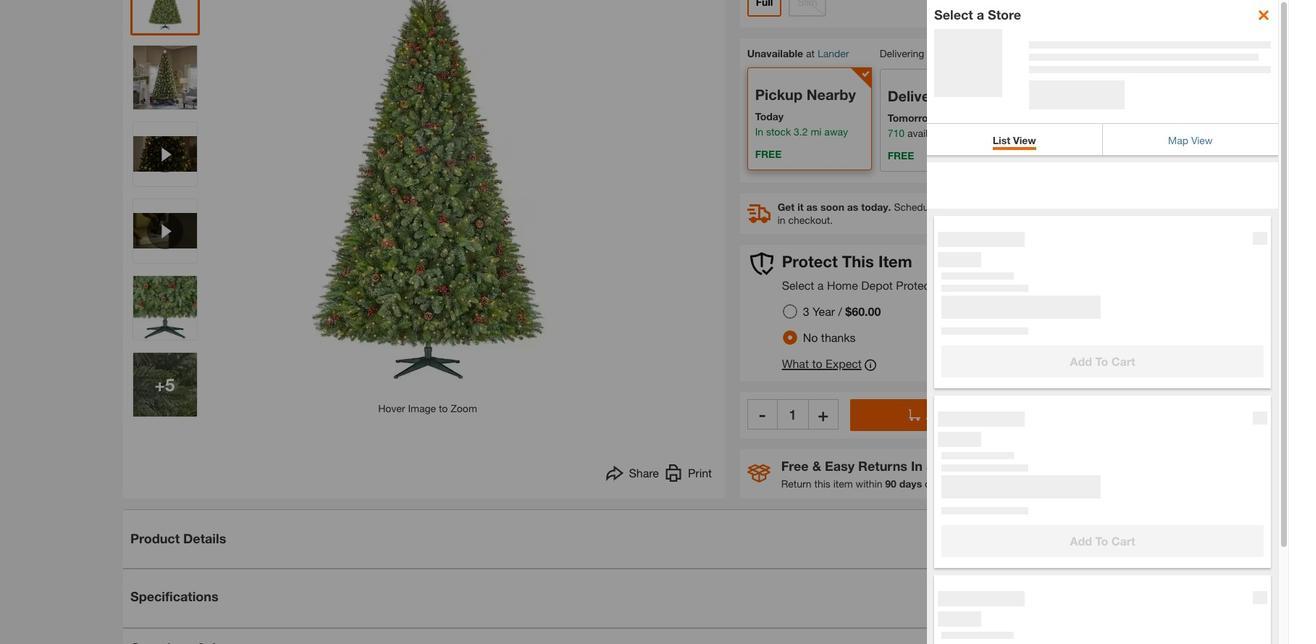 Task type: locate. For each thing, give the bounding box(es) containing it.
free
[[782, 458, 809, 474]]

free for tomorrow
[[888, 149, 915, 162]]

1 horizontal spatial as
[[848, 201, 859, 213]]

returns
[[859, 458, 908, 474]]

to for add
[[952, 408, 963, 422]]

of
[[925, 477, 934, 490]]

icon image
[[748, 465, 771, 483]]

protect
[[782, 252, 838, 271]]

0 vertical spatial in
[[756, 126, 764, 138]]

1 horizontal spatial in
[[912, 458, 923, 474]]

nearby
[[807, 86, 856, 103]]

home accents holiday pre lit christmas trees 23pg90123 40.2 image
[[133, 276, 197, 340]]

a
[[818, 278, 824, 292]]

-
[[759, 404, 766, 424]]

pickup
[[756, 86, 803, 103]]

pickup nearby today in stock 3.2 mi away
[[756, 86, 856, 138]]

stock
[[767, 126, 791, 138]]

0 horizontal spatial free
[[756, 148, 782, 160]]

protection
[[897, 278, 950, 292]]

0 horizontal spatial in
[[756, 126, 764, 138]]

None field
[[778, 399, 808, 430]]

option group
[[777, 298, 893, 351]]

to inside 'button'
[[439, 402, 448, 414]]

available
[[908, 127, 948, 139]]

select
[[782, 278, 815, 292]]

0 horizontal spatial as
[[807, 201, 818, 213]]

product details button
[[123, 510, 1167, 568]]

get it as soon as today.
[[778, 201, 892, 213]]

to left zoom
[[439, 402, 448, 414]]

image
[[409, 402, 437, 414]]

add
[[927, 408, 949, 422]]

free
[[756, 148, 782, 160], [888, 149, 915, 162]]

in
[[756, 126, 764, 138], [912, 458, 923, 474]]

to for what
[[813, 356, 823, 370]]

add to cart
[[927, 408, 990, 422]]

as right it
[[807, 201, 818, 213]]

soon
[[821, 201, 845, 213]]

free down stock
[[756, 148, 782, 160]]

details
[[183, 531, 226, 547]]

within
[[856, 477, 883, 490]]

item
[[879, 252, 913, 271]]

3
[[803, 304, 810, 318]]

$60.00
[[846, 304, 881, 318]]

delivery tomorrow 710 available
[[888, 88, 948, 139]]

schedule
[[895, 201, 937, 213]]

specifications
[[130, 588, 219, 604]]

as right soon
[[848, 201, 859, 213]]

no
[[803, 330, 818, 344]]

delivery
[[888, 88, 944, 105]]

to for delivering
[[928, 47, 937, 60]]

free down 710
[[888, 149, 915, 162]]

1 vertical spatial in
[[912, 458, 923, 474]]

what
[[782, 356, 809, 370]]

hover image to zoom
[[379, 402, 478, 414]]

thanks
[[822, 330, 856, 344]]

in down the today
[[756, 126, 764, 138]]

as
[[807, 201, 818, 213], [848, 201, 859, 213]]

mi
[[811, 126, 822, 138]]

in up days
[[912, 458, 923, 474]]

free & easy returns in store or online return this item within 90 days of purchase.
[[782, 458, 1020, 490]]

share
[[630, 466, 660, 480]]

cart
[[966, 408, 990, 422]]

to right delivering
[[928, 47, 937, 60]]

home accents holiday pre lit christmas trees 23pg90123 64.0 image
[[133, 0, 197, 32]]

1 horizontal spatial free
[[888, 149, 915, 162]]

allstate
[[995, 278, 1033, 292]]

6329914715112 image
[[133, 199, 197, 263]]

item
[[834, 477, 853, 490]]

to right add
[[952, 408, 963, 422]]

6329748467112 image
[[133, 122, 197, 186]]

checkout.
[[789, 214, 833, 226]]

to right what
[[813, 356, 823, 370]]

share button
[[606, 464, 660, 485]]

what to expect button
[[782, 356, 877, 374]]

+
[[818, 404, 829, 424]]

to
[[928, 47, 937, 60], [813, 356, 823, 370], [439, 402, 448, 414], [952, 408, 963, 422]]



Task type: describe. For each thing, give the bounding box(es) containing it.
today
[[756, 110, 784, 123]]

delivering to
[[880, 47, 940, 60]]

&
[[813, 458, 822, 474]]

for:
[[1036, 278, 1054, 292]]

home accents holiday pre lit christmas trees 23pg90123 a0.3 image
[[133, 353, 197, 417]]

3.2
[[794, 126, 808, 138]]

schedule your delivery in checkout.
[[778, 201, 997, 226]]

specifications button
[[123, 569, 1167, 627]]

or
[[964, 458, 977, 474]]

days
[[900, 477, 923, 490]]

delivering
[[880, 47, 925, 60]]

home accents holiday pre lit christmas trees 23pg90123 e1.1 image
[[133, 45, 197, 109]]

product
[[130, 531, 180, 547]]

this
[[815, 477, 831, 490]]

by
[[979, 278, 992, 292]]

what to expect
[[782, 356, 862, 370]]

year
[[813, 304, 836, 318]]

today.
[[862, 201, 892, 213]]

option group containing 3 year /
[[777, 298, 893, 351]]

lander button
[[818, 47, 850, 60]]

return
[[782, 477, 812, 490]]

unavailable
[[748, 47, 804, 60]]

store
[[927, 458, 960, 474]]

/
[[839, 304, 843, 318]]

3 year / $60.00
[[803, 304, 881, 318]]

your
[[940, 201, 960, 213]]

in inside free & easy returns in store or online return this item within 90 days of purchase.
[[912, 458, 923, 474]]

away
[[825, 126, 849, 138]]

print button
[[666, 464, 713, 485]]

home
[[827, 278, 859, 292]]

in inside the pickup nearby today in stock 3.2 mi away
[[756, 126, 764, 138]]

it
[[798, 201, 804, 213]]

delivery
[[963, 201, 997, 213]]

2 as from the left
[[848, 201, 859, 213]]

product details
[[130, 531, 226, 547]]

depot
[[862, 278, 893, 292]]

plan
[[953, 278, 976, 292]]

at
[[807, 47, 815, 60]]

get
[[778, 201, 795, 213]]

add to cart button
[[850, 399, 1052, 431]]

hover
[[379, 402, 406, 414]]

lander
[[818, 47, 850, 60]]

print
[[689, 466, 713, 480]]

feedback link image
[[1270, 245, 1290, 323]]

+ button
[[808, 399, 839, 430]]

in
[[778, 214, 786, 226]]

free for nearby
[[756, 148, 782, 160]]

90
[[886, 477, 897, 490]]

online
[[980, 458, 1020, 474]]

this
[[843, 252, 874, 271]]

- button
[[748, 399, 778, 430]]

unavailable at lander
[[748, 47, 850, 60]]

hover image to zoom button
[[211, 0, 646, 416]]

protect this item select a home depot protection plan by allstate for:
[[782, 252, 1054, 292]]

no thanks
[[803, 330, 856, 344]]

1 as from the left
[[807, 201, 818, 213]]

710
[[888, 127, 905, 139]]

zoom
[[451, 402, 478, 414]]

purchase.
[[937, 477, 982, 490]]

expect
[[826, 356, 862, 370]]

easy
[[825, 458, 855, 474]]

tomorrow
[[888, 112, 937, 124]]



Task type: vqa. For each thing, say whether or not it's contained in the screenshot.
(
no



